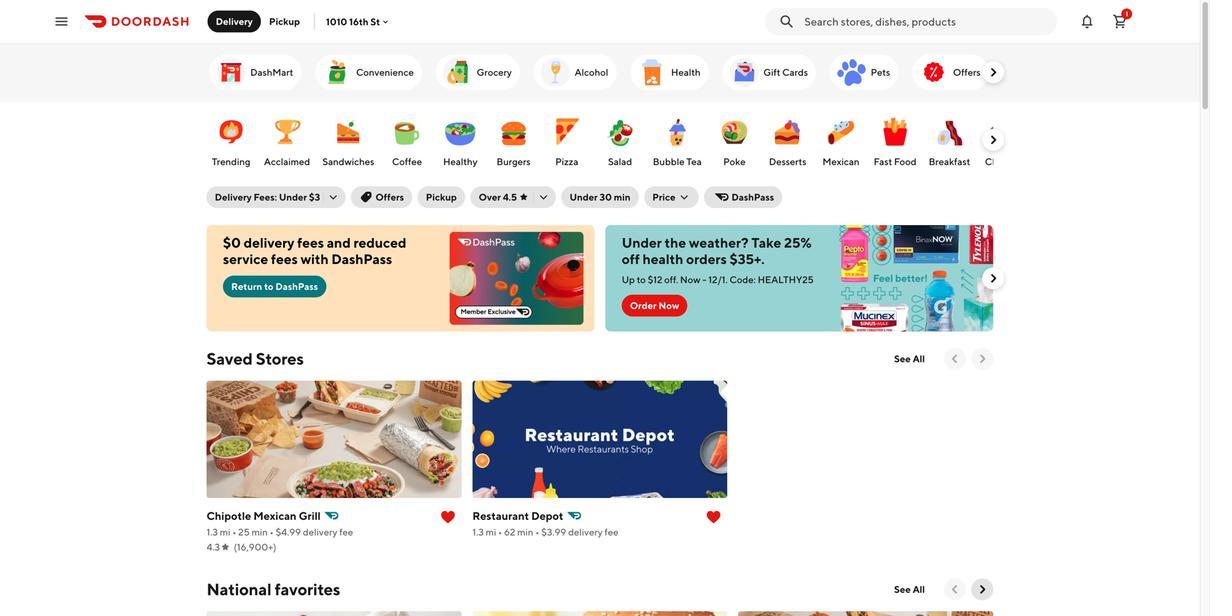 Task type: describe. For each thing, give the bounding box(es) containing it.
open menu image
[[53, 13, 70, 30]]

notification bell image
[[1079, 13, 1095, 30]]

delivery inside $0 delivery fees and reduced service fees with dashpass
[[244, 235, 294, 251]]

breakfast
[[929, 156, 970, 167]]

salad
[[608, 156, 632, 167]]

under for the
[[622, 235, 662, 251]]

offers inside button
[[375, 192, 404, 203]]

30
[[600, 192, 612, 203]]

service
[[223, 251, 268, 267]]

health
[[671, 67, 701, 78]]

delivery for delivery
[[216, 16, 253, 27]]

-
[[702, 274, 707, 285]]

price button
[[644, 186, 699, 208]]

chipotle mexican grill
[[207, 510, 321, 523]]

2 • from the left
[[270, 527, 274, 538]]

1.3 mi • 25 min • $4.99 delivery fee
[[207, 527, 353, 538]]

to inside return to dashpass button
[[264, 281, 274, 292]]

healthy25
[[758, 274, 814, 285]]

1010 16th st
[[326, 16, 380, 27]]

delivery fees: under $3
[[215, 192, 320, 203]]

acclaimed link
[[261, 109, 313, 171]]

delivery button
[[208, 11, 261, 32]]

under 30 min
[[570, 192, 631, 203]]

1 vertical spatial next button of carousel image
[[976, 352, 989, 366]]

2 horizontal spatial dashpass
[[732, 192, 774, 203]]

62
[[504, 527, 515, 538]]

return
[[231, 281, 262, 292]]

grocery image
[[441, 56, 474, 89]]

trending
[[212, 156, 250, 167]]

depot
[[531, 510, 563, 523]]

grill
[[299, 510, 321, 523]]

order
[[630, 300, 657, 311]]

3 • from the left
[[498, 527, 502, 538]]

alcohol
[[575, 67, 608, 78]]

gift cards link
[[722, 55, 816, 90]]

dashpass inside $0 delivery fees and reduced service fees with dashpass
[[331, 251, 392, 267]]

$35+.
[[730, 251, 765, 267]]

saved
[[207, 349, 253, 369]]

convenience link
[[315, 55, 422, 90]]

return to dashpass button
[[223, 276, 326, 298]]

all for stores
[[913, 353, 925, 365]]

offers image
[[918, 56, 950, 89]]

off.
[[664, 274, 678, 285]]

chicken
[[985, 156, 1021, 167]]

poke
[[723, 156, 746, 167]]

fast
[[874, 156, 892, 167]]

mi for restaurant depot
[[486, 527, 496, 538]]

under the weather? take 25% off health orders $35+. up to $12 off. now - 12/1. code: healthy25
[[622, 235, 814, 285]]

$0
[[223, 235, 241, 251]]

burgers
[[497, 156, 531, 167]]

previous button of carousel image
[[948, 583, 962, 597]]

weather?
[[689, 235, 749, 251]]

national favorites
[[207, 580, 340, 600]]

click to remove this store from your saved list image for chipotle mexican grill
[[440, 509, 456, 526]]

pickup for the top pickup button
[[269, 16, 300, 27]]

0 vertical spatial next button of carousel image
[[986, 66, 1000, 79]]

1010
[[326, 16, 347, 27]]

1 • from the left
[[232, 527, 236, 538]]

over
[[479, 192, 501, 203]]

saved stores link
[[207, 348, 304, 370]]

dashmart link
[[209, 55, 301, 90]]

offers button
[[351, 186, 412, 208]]

$0 delivery fees and reduced service fees with dashpass
[[223, 235, 406, 267]]

1.3 for chipotle mexican grill
[[207, 527, 218, 538]]

gift
[[763, 67, 780, 78]]

restaurant depot
[[472, 510, 563, 523]]

pets
[[871, 67, 890, 78]]

3 items, open order cart image
[[1112, 13, 1128, 30]]

grocery link
[[436, 55, 520, 90]]

convenience image
[[321, 56, 353, 89]]

health
[[643, 251, 683, 267]]

16th
[[349, 16, 369, 27]]

25%
[[784, 235, 812, 251]]

convenience
[[356, 67, 414, 78]]

delivery for restaurant
[[568, 527, 603, 538]]

saved stores
[[207, 349, 304, 369]]

grocery
[[477, 67, 512, 78]]

coffee
[[392, 156, 422, 167]]

pets image
[[835, 56, 868, 89]]

bubble tea
[[653, 156, 702, 167]]

price
[[652, 192, 676, 203]]

healthy
[[443, 156, 477, 167]]

national favorites link
[[207, 579, 340, 601]]

$4.99
[[276, 527, 301, 538]]

over 4.5 button
[[471, 186, 556, 208]]

pizza
[[555, 156, 578, 167]]

0 vertical spatial offers
[[953, 67, 981, 78]]

now inside 'under the weather? take 25% off health orders $35+. up to $12 off. now - 12/1. code: healthy25'
[[680, 274, 701, 285]]

0 horizontal spatial mexican
[[253, 510, 297, 523]]

cards
[[782, 67, 808, 78]]

see all for saved stores
[[894, 353, 925, 365]]



Task type: vqa. For each thing, say whether or not it's contained in the screenshot.
'Chicken'
yes



Task type: locate. For each thing, give the bounding box(es) containing it.
0 vertical spatial all
[[913, 353, 925, 365]]

1 vertical spatial fees
[[271, 251, 298, 267]]

0 horizontal spatial click to remove this store from your saved list image
[[440, 509, 456, 526]]

0 horizontal spatial 1.3
[[207, 527, 218, 538]]

min for chipotle mexican grill
[[252, 527, 268, 538]]

2 all from the top
[[913, 584, 925, 595]]

2 horizontal spatial delivery
[[568, 527, 603, 538]]

2 see from the top
[[894, 584, 911, 595]]

min right 25
[[252, 527, 268, 538]]

1 all from the top
[[913, 353, 925, 365]]

st
[[370, 16, 380, 27]]

• left 25
[[232, 527, 236, 538]]

fee for restaurant depot
[[605, 527, 619, 538]]

previous button of carousel image
[[948, 352, 962, 366]]

fee right "$3.99"
[[605, 527, 619, 538]]

offers right offers image
[[953, 67, 981, 78]]

all left previous button of carousel icon at the bottom of page
[[913, 584, 925, 595]]

1 vertical spatial delivery
[[215, 192, 252, 203]]

pickup button left 1010 at left top
[[261, 11, 308, 32]]

min for restaurant depot
[[517, 527, 533, 538]]

offers
[[953, 67, 981, 78], [375, 192, 404, 203]]

see all left previous button of carousel image
[[894, 353, 925, 365]]

dashmart image
[[215, 56, 248, 89]]

Store search: begin typing to search for stores available on DoorDash text field
[[804, 14, 1049, 29]]

1 horizontal spatial mi
[[486, 527, 496, 538]]

click to remove this store from your saved list image
[[440, 509, 456, 526], [706, 509, 722, 526]]

now
[[680, 274, 701, 285], [659, 300, 679, 311]]

under left 30
[[570, 192, 598, 203]]

under left "$3"
[[279, 192, 307, 203]]

bubble
[[653, 156, 685, 167]]

order now button
[[622, 295, 688, 317]]

sandwiches
[[322, 156, 374, 167]]

1 horizontal spatial under
[[570, 192, 598, 203]]

0 vertical spatial see
[[894, 353, 911, 365]]

1.3 mi • 62 min • $3.99 delivery fee
[[472, 527, 619, 538]]

1 vertical spatial pickup button
[[418, 186, 465, 208]]

up
[[622, 274, 635, 285]]

1 mi from the left
[[220, 527, 230, 538]]

1010 16th st button
[[326, 16, 391, 27]]

trending link
[[208, 109, 254, 171]]

to
[[637, 274, 646, 285], [264, 281, 274, 292]]

0 horizontal spatial delivery
[[244, 235, 294, 251]]

off
[[622, 251, 640, 267]]

under up off
[[622, 235, 662, 251]]

dashpass down reduced
[[331, 251, 392, 267]]

1 see all from the top
[[894, 353, 925, 365]]

mexican up 1.3 mi • 25 min • $4.99 delivery fee
[[253, 510, 297, 523]]

now left -
[[680, 274, 701, 285]]

reduced
[[354, 235, 406, 251]]

0 vertical spatial next button of carousel image
[[986, 133, 1000, 147]]

orders
[[686, 251, 727, 267]]

• left the 62
[[498, 527, 502, 538]]

1.3 down restaurant
[[472, 527, 484, 538]]

$3
[[309, 192, 320, 203]]

code:
[[730, 274, 756, 285]]

dashpass down poke
[[732, 192, 774, 203]]

tea
[[686, 156, 702, 167]]

1 vertical spatial see all
[[894, 584, 925, 595]]

fee
[[339, 527, 353, 538], [605, 527, 619, 538]]

pickup right delivery button
[[269, 16, 300, 27]]

2 horizontal spatial under
[[622, 235, 662, 251]]

0 horizontal spatial under
[[279, 192, 307, 203]]

mi left the 62
[[486, 527, 496, 538]]

0 vertical spatial see all link
[[886, 348, 933, 370]]

1 horizontal spatial delivery
[[303, 527, 337, 538]]

delivery for delivery fees: under $3
[[215, 192, 252, 203]]

1 see all link from the top
[[886, 348, 933, 370]]

delivery inside button
[[216, 16, 253, 27]]

delivery left fees: on the left top
[[215, 192, 252, 203]]

0 horizontal spatial now
[[659, 300, 679, 311]]

delivery up dashmart icon
[[216, 16, 253, 27]]

take
[[751, 235, 781, 251]]

fast food
[[874, 156, 917, 167]]

see all link for stores
[[886, 348, 933, 370]]

with
[[301, 251, 329, 267]]

dashmart
[[250, 67, 293, 78]]

1.3 for restaurant depot
[[472, 527, 484, 538]]

see for stores
[[894, 353, 911, 365]]

see all
[[894, 353, 925, 365], [894, 584, 925, 595]]

1
[[1125, 10, 1128, 18]]

fees up with
[[297, 235, 324, 251]]

1 horizontal spatial fee
[[605, 527, 619, 538]]

4.3
[[207, 542, 220, 553]]

min right 30
[[614, 192, 631, 203]]

1 vertical spatial see all link
[[886, 579, 933, 601]]

2 1.3 from the left
[[472, 527, 484, 538]]

under inside button
[[570, 192, 598, 203]]

mi
[[220, 527, 230, 538], [486, 527, 496, 538]]

0 horizontal spatial pickup button
[[261, 11, 308, 32]]

1 horizontal spatial offers
[[953, 67, 981, 78]]

alcohol image
[[539, 56, 572, 89]]

0 vertical spatial see all
[[894, 353, 925, 365]]

2 see all from the top
[[894, 584, 925, 595]]

food
[[894, 156, 917, 167]]

delivery
[[244, 235, 294, 251], [303, 527, 337, 538], [568, 527, 603, 538]]

mi for chipotle mexican grill
[[220, 527, 230, 538]]

$3.99
[[541, 527, 566, 538]]

stores
[[256, 349, 304, 369]]

2 horizontal spatial min
[[614, 192, 631, 203]]

all left previous button of carousel image
[[913, 353, 925, 365]]

0 vertical spatial dashpass
[[732, 192, 774, 203]]

see all link
[[886, 348, 933, 370], [886, 579, 933, 601]]

restaurant
[[472, 510, 529, 523]]

dashpass button
[[704, 186, 782, 208]]

all for favorites
[[913, 584, 925, 595]]

delivery for chipotle
[[303, 527, 337, 538]]

health image
[[636, 56, 668, 89]]

25
[[238, 527, 250, 538]]

offers link
[[912, 55, 989, 90]]

12/1.
[[708, 274, 728, 285]]

see for favorites
[[894, 584, 911, 595]]

4.5
[[503, 192, 517, 203]]

see left previous button of carousel image
[[894, 353, 911, 365]]

see all for national favorites
[[894, 584, 925, 595]]

1.3 up 4.3
[[207, 527, 218, 538]]

pickup
[[269, 16, 300, 27], [426, 192, 457, 203]]

delivery down grill
[[303, 527, 337, 538]]

next button of carousel image right previous button of carousel image
[[976, 352, 989, 366]]

min right the 62
[[517, 527, 533, 538]]

1 vertical spatial pickup
[[426, 192, 457, 203]]

to inside 'under the weather? take 25% off health orders $35+. up to $12 off. now - 12/1. code: healthy25'
[[637, 274, 646, 285]]

1 horizontal spatial click to remove this store from your saved list image
[[706, 509, 722, 526]]

1 1.3 from the left
[[207, 527, 218, 538]]

national
[[207, 580, 271, 600]]

0 vertical spatial fees
[[297, 235, 324, 251]]

see all link left previous button of carousel image
[[886, 348, 933, 370]]

next button of carousel image right offers image
[[986, 66, 1000, 79]]

desserts
[[769, 156, 806, 167]]

4 • from the left
[[535, 527, 539, 538]]

fees up return to dashpass
[[271, 251, 298, 267]]

1 click to remove this store from your saved list image from the left
[[440, 509, 456, 526]]

pickup button down healthy
[[418, 186, 465, 208]]

min
[[614, 192, 631, 203], [252, 527, 268, 538], [517, 527, 533, 538]]

delivery up service
[[244, 235, 294, 251]]

under for 30
[[570, 192, 598, 203]]

pickup for the bottommost pickup button
[[426, 192, 457, 203]]

gift cards image
[[728, 56, 761, 89]]

offers down coffee
[[375, 192, 404, 203]]

next button of carousel image
[[986, 133, 1000, 147], [986, 272, 1000, 285], [976, 583, 989, 597]]

and
[[327, 235, 351, 251]]

mexican
[[823, 156, 860, 167], [253, 510, 297, 523]]

see all link for favorites
[[886, 579, 933, 601]]

0 vertical spatial pickup button
[[261, 11, 308, 32]]

pickup down healthy
[[426, 192, 457, 203]]

now inside button
[[659, 300, 679, 311]]

delivery
[[216, 16, 253, 27], [215, 192, 252, 203]]

mi down "chipotle"
[[220, 527, 230, 538]]

to right up
[[637, 274, 646, 285]]

0 vertical spatial delivery
[[216, 16, 253, 27]]

1 vertical spatial see
[[894, 584, 911, 595]]

alcohol link
[[534, 55, 617, 90]]

0 horizontal spatial dashpass
[[275, 281, 318, 292]]

order now
[[630, 300, 679, 311]]

over 4.5
[[479, 192, 517, 203]]

acclaimed
[[264, 156, 310, 167]]

mexican left fast
[[823, 156, 860, 167]]

favorites
[[275, 580, 340, 600]]

1 vertical spatial next button of carousel image
[[986, 272, 1000, 285]]

fees:
[[254, 192, 277, 203]]

1 horizontal spatial pickup
[[426, 192, 457, 203]]

1 horizontal spatial 1.3
[[472, 527, 484, 538]]

• left "$3.99"
[[535, 527, 539, 538]]

min inside button
[[614, 192, 631, 203]]

see all link left previous button of carousel icon at the bottom of page
[[886, 579, 933, 601]]

2 mi from the left
[[486, 527, 496, 538]]

0 horizontal spatial to
[[264, 281, 274, 292]]

to right "return"
[[264, 281, 274, 292]]

1 vertical spatial all
[[913, 584, 925, 595]]

0 vertical spatial now
[[680, 274, 701, 285]]

1 horizontal spatial mexican
[[823, 156, 860, 167]]

fee right $4.99
[[339, 527, 353, 538]]

$12
[[648, 274, 662, 285]]

click to remove this store from your saved list image for restaurant depot
[[706, 509, 722, 526]]

return to dashpass
[[231, 281, 318, 292]]

1 button
[[1106, 8, 1134, 35]]

1 vertical spatial dashpass
[[331, 251, 392, 267]]

0 horizontal spatial offers
[[375, 192, 404, 203]]

under inside 'under the weather? take 25% off health orders $35+. up to $12 off. now - 12/1. code: healthy25'
[[622, 235, 662, 251]]

1.3
[[207, 527, 218, 538], [472, 527, 484, 538]]

2 vertical spatial dashpass
[[275, 281, 318, 292]]

(16,900+)
[[234, 542, 276, 553]]

0 horizontal spatial pickup
[[269, 16, 300, 27]]

the
[[665, 235, 686, 251]]

under 30 min button
[[561, 186, 639, 208]]

1 horizontal spatial dashpass
[[331, 251, 392, 267]]

1 vertical spatial offers
[[375, 192, 404, 203]]

1 vertical spatial now
[[659, 300, 679, 311]]

chipotle
[[207, 510, 251, 523]]

2 see all link from the top
[[886, 579, 933, 601]]

dashpass down with
[[275, 281, 318, 292]]

health link
[[630, 55, 709, 90]]

0 horizontal spatial mi
[[220, 527, 230, 538]]

0 vertical spatial mexican
[[823, 156, 860, 167]]

• left $4.99
[[270, 527, 274, 538]]

1 vertical spatial mexican
[[253, 510, 297, 523]]

1 see from the top
[[894, 353, 911, 365]]

1 horizontal spatial min
[[517, 527, 533, 538]]

0 horizontal spatial min
[[252, 527, 268, 538]]

fee for chipotle mexican grill
[[339, 527, 353, 538]]

pickup button
[[261, 11, 308, 32], [418, 186, 465, 208]]

under
[[279, 192, 307, 203], [570, 192, 598, 203], [622, 235, 662, 251]]

1 horizontal spatial pickup button
[[418, 186, 465, 208]]

see all left previous button of carousel icon at the bottom of page
[[894, 584, 925, 595]]

delivery right "$3.99"
[[568, 527, 603, 538]]

2 vertical spatial next button of carousel image
[[976, 583, 989, 597]]

1 horizontal spatial now
[[680, 274, 701, 285]]

0 horizontal spatial fee
[[339, 527, 353, 538]]

next button of carousel image
[[986, 66, 1000, 79], [976, 352, 989, 366]]

pets link
[[830, 55, 898, 90]]

0 vertical spatial pickup
[[269, 16, 300, 27]]

2 click to remove this store from your saved list image from the left
[[706, 509, 722, 526]]

1 horizontal spatial to
[[637, 274, 646, 285]]

1 fee from the left
[[339, 527, 353, 538]]

see left previous button of carousel icon at the bottom of page
[[894, 584, 911, 595]]

2 fee from the left
[[605, 527, 619, 538]]

now right the order
[[659, 300, 679, 311]]



